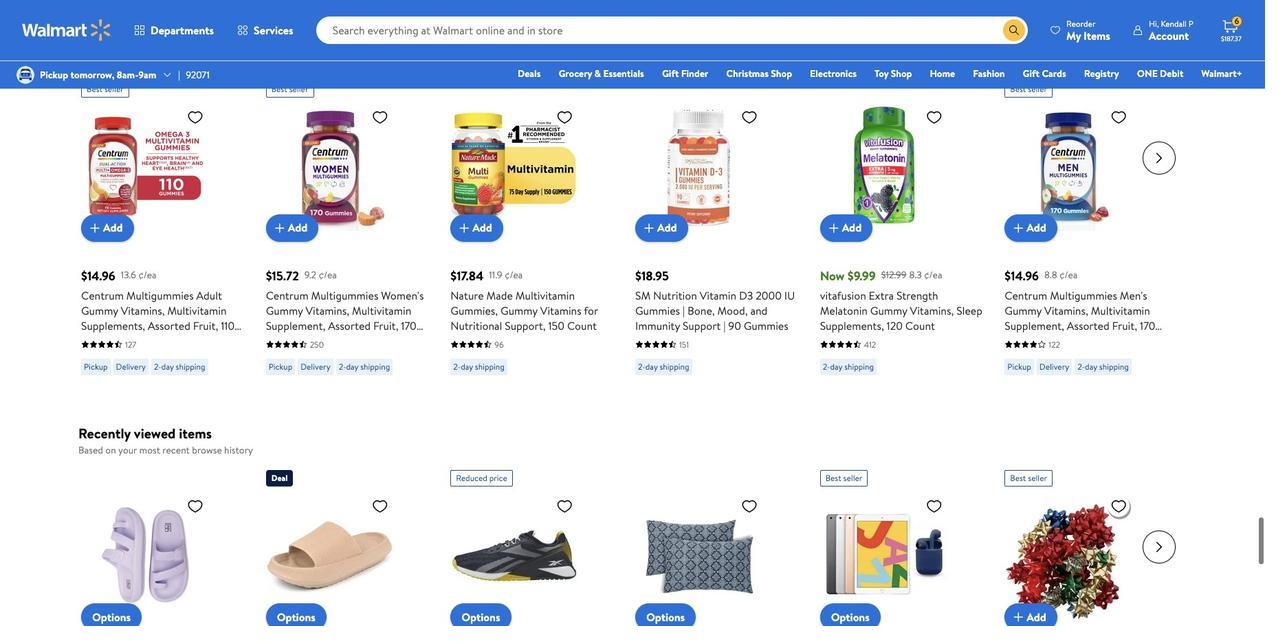 Task type: locate. For each thing, give the bounding box(es) containing it.
2-day shipping down $15.72 9.2 ¢/ea centrum multigummies women's gummy vitamins, multivitamin supplement, assorted fruit, 170 count
[[339, 361, 390, 373]]

options link
[[81, 604, 142, 627], [266, 604, 327, 627], [451, 604, 511, 627], [636, 604, 696, 627], [820, 604, 881, 627]]

1 vertical spatial items
[[179, 424, 212, 443]]

5 options link from the left
[[820, 604, 881, 627]]

centrum inside $14.96 13.6 ¢/ea centrum multigummies adult gummy vitamins, multivitamin supplements, assorted fruit, 110 ct
[[81, 288, 124, 303]]

| left "bone,"
[[683, 303, 685, 318]]

2-day shipping down 151
[[638, 361, 690, 373]]

items
[[1084, 28, 1111, 43]]

shop right toy
[[891, 67, 913, 80]]

vitafusion
[[820, 288, 867, 303]]

departments
[[151, 23, 214, 38]]

Walmart Site-Wide search field
[[316, 17, 1029, 44]]

count
[[567, 318, 597, 333], [906, 318, 936, 333], [266, 333, 296, 349], [1005, 333, 1035, 349]]

¢/ea right the 8.3
[[925, 269, 943, 282]]

add to cart image
[[1011, 220, 1027, 236]]

supplements, up 127
[[81, 318, 145, 333]]

gummy up 96
[[501, 303, 538, 318]]

delivery down 127
[[116, 361, 146, 373]]

one debit
[[1138, 67, 1184, 80]]

assorted for $14.96 8.8 ¢/ea centrum multigummies men's gummy vitamins, multivitamin supplement, assorted fruit, 170 count
[[1068, 318, 1110, 333]]

count inside the "$14.96 8.8 ¢/ea centrum multigummies men's gummy vitamins, multivitamin supplement, assorted fruit, 170 count"
[[1005, 333, 1035, 349]]

multigummies down 8.8
[[1051, 288, 1118, 303]]

6 $187.37
[[1222, 15, 1242, 43]]

bone,
[[688, 303, 715, 318]]

0 horizontal spatial multigummies
[[126, 288, 194, 303]]

2-day shipping down 96
[[454, 361, 505, 373]]

sleep
[[957, 303, 983, 318]]

412
[[865, 339, 877, 351]]

delivery
[[116, 361, 146, 373], [301, 361, 331, 373], [1040, 361, 1070, 373]]

250
[[310, 339, 324, 351]]

$17.84 11.9 ¢/ea nature made multivitamin gummies, gummy vitamins for nutritional support, 150 count
[[451, 267, 598, 333]]

count left 122
[[1005, 333, 1035, 349]]

4 options from the left
[[647, 610, 685, 625]]

$14.96 for $14.96 8.8 ¢/ea centrum multigummies men's gummy vitamins, multivitamin supplement, assorted fruit, 170 count
[[1005, 267, 1040, 285]]

$14.96 left 13.6 at the top left of the page
[[81, 267, 115, 285]]

gift finder
[[662, 67, 709, 80]]

| left 92071 on the left top
[[178, 68, 180, 82]]

$14.96
[[81, 267, 115, 285], [1005, 267, 1040, 285]]

gummy down $15.72
[[266, 303, 303, 318]]

multigummies inside $14.96 13.6 ¢/ea centrum multigummies adult gummy vitamins, multivitamin supplements, assorted fruit, 110 ct
[[126, 288, 194, 303]]

add button for $18.95 sm nutrition vitamin d3 2000 iu gummies | bone, mood, and immunity support | 90 gummies
[[636, 214, 688, 242]]

shipping down 412
[[845, 361, 875, 373]]

¢/ea inside now $9.99 $12.99 8.3 ¢/ea vitafusion extra strength melatonin gummy vitamins, sleep supplements, 120 count
[[925, 269, 943, 282]]

$14.96 left 8.8
[[1005, 267, 1040, 285]]

multigummies for $15.72 9.2 ¢/ea centrum multigummies women's gummy vitamins, multivitamin supplement, assorted fruit, 170 count
[[311, 288, 379, 303]]

2- down $15.72 9.2 ¢/ea centrum multigummies women's gummy vitamins, multivitamin supplement, assorted fruit, 170 count
[[339, 361, 346, 373]]

1 horizontal spatial shop
[[891, 67, 913, 80]]

best for $14.96 13.6 ¢/ea centrum multigummies adult gummy vitamins, multivitamin supplements, assorted fruit, 110 ct
[[87, 83, 103, 95]]

5 gummy from the left
[[1005, 303, 1042, 318]]

5 shipping from the left
[[845, 361, 875, 373]]

vitamins, left sleep
[[911, 303, 954, 318]]

add to cart image
[[87, 220, 103, 236], [272, 220, 288, 236], [456, 220, 473, 236], [641, 220, 658, 236], [826, 220, 842, 236], [1011, 610, 1027, 626]]

next slide for recently viewed items list image
[[1143, 531, 1176, 564]]

120
[[887, 318, 903, 333]]

$14.96 inside $14.96 13.6 ¢/ea centrum multigummies adult gummy vitamins, multivitamin supplements, assorted fruit, 110 ct
[[81, 267, 115, 285]]

¢/ea right 8.8
[[1060, 269, 1078, 282]]

options
[[92, 610, 131, 625], [277, 610, 316, 625], [462, 610, 500, 625], [647, 610, 685, 625], [831, 610, 870, 625]]

seller for $15.72 9.2 ¢/ea centrum multigummies women's gummy vitamins, multivitamin supplement, assorted fruit, 170 count
[[289, 83, 309, 95]]

gummies
[[636, 303, 680, 318], [744, 318, 789, 333]]

supplements, up 412
[[820, 318, 885, 333]]

gummy for $14.96 13.6 ¢/ea centrum multigummies adult gummy vitamins, multivitamin supplements, assorted fruit, 110 ct
[[81, 303, 118, 318]]

vitamins
[[541, 303, 582, 318]]

gummy
[[81, 303, 118, 318], [266, 303, 303, 318], [501, 303, 538, 318], [871, 303, 908, 318], [1005, 303, 1042, 318]]

delivery inside product group
[[301, 361, 331, 373]]

multivitamin inside $15.72 9.2 ¢/ea centrum multigummies women's gummy vitamins, multivitamin supplement, assorted fruit, 170 count
[[352, 303, 412, 318]]

170 for $14.96
[[1141, 318, 1156, 333]]

5 day from the left
[[831, 361, 843, 373]]

items up 8am-
[[113, 47, 146, 66]]

vitafusion extra strength melatonin gummy vitamins, sleep supplements, 120 count image
[[820, 103, 948, 231]]

1 options from the left
[[92, 610, 131, 625]]

gift for gift cards
[[1023, 67, 1040, 80]]

¢/ea right 13.6 at the top left of the page
[[138, 269, 157, 282]]

127
[[125, 339, 136, 351]]

gift left cards
[[1023, 67, 1040, 80]]

1 ¢/ea from the left
[[138, 269, 157, 282]]

$12.99
[[882, 269, 907, 282]]

day down immunity
[[646, 361, 658, 373]]

centrum inside the "$14.96 8.8 ¢/ea centrum multigummies men's gummy vitamins, multivitamin supplement, assorted fruit, 170 count"
[[1005, 288, 1048, 303]]

supplement, inside the "$14.96 8.8 ¢/ea centrum multigummies men's gummy vitamins, multivitamin supplement, assorted fruit, 170 count"
[[1005, 318, 1065, 333]]

gift for gift finder
[[662, 67, 679, 80]]

shipping down the "$14.96 8.8 ¢/ea centrum multigummies men's gummy vitamins, multivitamin supplement, assorted fruit, 170 count"
[[1100, 361, 1130, 373]]

multivitamin inside $17.84 11.9 ¢/ea nature made multivitamin gummies, gummy vitamins for nutritional support, 150 count
[[516, 288, 575, 303]]

1 horizontal spatial |
[[683, 303, 685, 318]]

seller for $14.96 13.6 ¢/ea centrum multigummies adult gummy vitamins, multivitamin supplements, assorted fruit, 110 ct
[[105, 83, 124, 95]]

3 options link from the left
[[451, 604, 511, 627]]

best for $15.72 9.2 ¢/ea centrum multigummies women's gummy vitamins, multivitamin supplement, assorted fruit, 170 count
[[272, 83, 287, 95]]

1 horizontal spatial gift
[[1023, 67, 1040, 80]]

assorted for $14.96 13.6 ¢/ea centrum multigummies adult gummy vitamins, multivitamin supplements, assorted fruit, 110 ct
[[148, 318, 191, 333]]

5 options from the left
[[831, 610, 870, 625]]

sponsored
[[1150, 53, 1187, 64]]

add to cart image for $14.96
[[87, 220, 103, 236]]

4 vitamins, from the left
[[1045, 303, 1089, 318]]

add to cart image for $18.95
[[641, 220, 658, 236]]

gummies down $18.95
[[636, 303, 680, 318]]

2- down the "$14.96 8.8 ¢/ea centrum multigummies men's gummy vitamins, multivitamin supplement, assorted fruit, 170 count"
[[1078, 361, 1086, 373]]

count left 250
[[266, 333, 296, 349]]

6 day from the left
[[1086, 361, 1098, 373]]

assorted inside the "$14.96 8.8 ¢/ea centrum multigummies men's gummy vitamins, multivitamin supplement, assorted fruit, 170 count"
[[1068, 318, 1110, 333]]

170
[[401, 318, 417, 333], [1141, 318, 1156, 333]]

8am-
[[117, 68, 138, 82]]

¢/ea right 9.2 at the top of the page
[[319, 269, 337, 282]]

sm nutrition vitamin d3 2000 iu gummies | bone, mood, and immunity support | 90 gummies image
[[636, 103, 764, 231]]

delivery for $14.96 13.6 ¢/ea centrum multigummies adult gummy vitamins, multivitamin supplements, assorted fruit, 110 ct
[[116, 361, 146, 373]]

supplement, up 122
[[1005, 318, 1065, 333]]

assorted inside $15.72 9.2 ¢/ea centrum multigummies women's gummy vitamins, multivitamin supplement, assorted fruit, 170 count
[[328, 318, 371, 333]]

2 fruit, from the left
[[374, 318, 399, 333]]

5 ¢/ea from the left
[[1060, 269, 1078, 282]]

add button for $14.96 13.6 ¢/ea centrum multigummies adult gummy vitamins, multivitamin supplements, assorted fruit, 110 ct
[[81, 214, 134, 242]]

shop right christmas
[[771, 67, 793, 80]]

1 gift from the left
[[662, 67, 679, 80]]

gummy inside $15.72 9.2 ¢/ea centrum multigummies women's gummy vitamins, multivitamin supplement, assorted fruit, 170 count
[[266, 303, 303, 318]]

shipping down $15.72 9.2 ¢/ea centrum multigummies women's gummy vitamins, multivitamin supplement, assorted fruit, 170 count
[[361, 361, 390, 373]]

add button
[[81, 214, 134, 242], [266, 214, 319, 242], [451, 214, 504, 242], [636, 214, 688, 242], [820, 214, 873, 242], [1005, 214, 1058, 242], [1005, 604, 1058, 627]]

1 horizontal spatial supplements,
[[820, 318, 885, 333]]

day down the "$14.96 8.8 ¢/ea centrum multigummies men's gummy vitamins, multivitamin supplement, assorted fruit, 170 count"
[[1086, 361, 1098, 373]]

1 horizontal spatial 170
[[1141, 318, 1156, 333]]

1 supplements, from the left
[[81, 318, 145, 333]]

add to favorites list, reebok nano x1 women's training shoes image
[[557, 498, 573, 515]]

0 horizontal spatial delivery
[[116, 361, 146, 373]]

¢/ea inside $17.84 11.9 ¢/ea nature made multivitamin gummies, gummy vitamins for nutritional support, 150 count
[[505, 269, 523, 282]]

nature
[[451, 288, 484, 303]]

multigummies down 9.2 at the top of the page
[[311, 288, 379, 303]]

melatonin
[[820, 303, 868, 318]]

2 day from the left
[[346, 361, 359, 373]]

delivery down 122
[[1040, 361, 1070, 373]]

gummy right sleep
[[1005, 303, 1042, 318]]

count inside now $9.99 $12.99 8.3 ¢/ea vitafusion extra strength melatonin gummy vitamins, sleep supplements, 120 count
[[906, 318, 936, 333]]

Search search field
[[316, 17, 1029, 44]]

finder
[[682, 67, 709, 80]]

0 horizontal spatial fruit,
[[193, 318, 218, 333]]

2 shipping from the left
[[361, 361, 390, 373]]

0 horizontal spatial items
[[113, 47, 146, 66]]

centrum down 13.6 at the top left of the page
[[81, 288, 124, 303]]

6 shipping from the left
[[1100, 361, 1130, 373]]

¢/ea inside the "$14.96 8.8 ¢/ea centrum multigummies men's gummy vitamins, multivitamin supplement, assorted fruit, 170 count"
[[1060, 269, 1078, 282]]

product group containing $18.95
[[636, 75, 801, 381]]

$14.96 inside the "$14.96 8.8 ¢/ea centrum multigummies men's gummy vitamins, multivitamin supplement, assorted fruit, 170 count"
[[1005, 267, 1040, 285]]

2 multigummies from the left
[[311, 288, 379, 303]]

reduced price
[[456, 473, 508, 484]]

2 delivery from the left
[[301, 361, 331, 373]]

2 horizontal spatial |
[[724, 318, 726, 333]]

1 centrum from the left
[[81, 288, 124, 303]]

delivery for $14.96 8.8 ¢/ea centrum multigummies men's gummy vitamins, multivitamin supplement, assorted fruit, 170 count
[[1040, 361, 1070, 373]]

deals link
[[512, 66, 547, 81]]

vitamins, up 127
[[121, 303, 165, 318]]

1 shop from the left
[[771, 67, 793, 80]]

shipping down 151
[[660, 361, 690, 373]]

2- down 'melatonin' on the right of page
[[823, 361, 831, 373]]

170 inside $15.72 9.2 ¢/ea centrum multigummies women's gummy vitamins, multivitamin supplement, assorted fruit, 170 count
[[401, 318, 417, 333]]

0 horizontal spatial assorted
[[148, 318, 191, 333]]

centrum for $15.72 9.2 ¢/ea centrum multigummies women's gummy vitamins, multivitamin supplement, assorted fruit, 170 count
[[266, 288, 309, 303]]

4 ¢/ea from the left
[[925, 269, 943, 282]]

151
[[680, 339, 689, 351]]

3 centrum from the left
[[1005, 288, 1048, 303]]

hi, kendall p account
[[1150, 18, 1194, 43]]

services
[[254, 23, 294, 38]]

multigummies
[[126, 288, 194, 303], [311, 288, 379, 303], [1051, 288, 1118, 303]]

2- down immunity
[[638, 361, 646, 373]]

day down $14.96 13.6 ¢/ea centrum multigummies adult gummy vitamins, multivitamin supplements, assorted fruit, 110 ct
[[162, 361, 174, 373]]

sm
[[636, 288, 651, 303]]

$187.37
[[1222, 34, 1242, 43]]

1 supplement, from the left
[[266, 318, 326, 333]]

2 shop from the left
[[891, 67, 913, 80]]

strength
[[897, 288, 939, 303]]

best seller
[[87, 83, 124, 95], [272, 83, 309, 95], [1011, 83, 1048, 95], [826, 473, 863, 484], [1011, 473, 1048, 484]]

supplements, inside $14.96 13.6 ¢/ea centrum multigummies adult gummy vitamins, multivitamin supplements, assorted fruit, 110 ct
[[81, 318, 145, 333]]

vitamins, inside $14.96 13.6 ¢/ea centrum multigummies adult gummy vitamins, multivitamin supplements, assorted fruit, 110 ct
[[121, 303, 165, 318]]

1 horizontal spatial items
[[179, 424, 212, 443]]

fruit, left 110
[[193, 318, 218, 333]]

170 down men's
[[1141, 318, 1156, 333]]

2-day shipping down the "$14.96 8.8 ¢/ea centrum multigummies men's gummy vitamins, multivitamin supplement, assorted fruit, 170 count"
[[1078, 361, 1130, 373]]

vitamins, inside now $9.99 $12.99 8.3 ¢/ea vitafusion extra strength melatonin gummy vitamins, sleep supplements, 120 count
[[911, 303, 954, 318]]

1 horizontal spatial assorted
[[328, 318, 371, 333]]

1 horizontal spatial delivery
[[301, 361, 331, 373]]

$14.96 for $14.96 13.6 ¢/ea centrum multigummies adult gummy vitamins, multivitamin supplements, assorted fruit, 110 ct
[[81, 267, 115, 285]]

shipping down 96
[[475, 361, 505, 373]]

centrum inside $15.72 9.2 ¢/ea centrum multigummies women's gummy vitamins, multivitamin supplement, assorted fruit, 170 count
[[266, 288, 309, 303]]

0 horizontal spatial supplements,
[[81, 318, 145, 333]]

vitamins, inside the "$14.96 8.8 ¢/ea centrum multigummies men's gummy vitamins, multivitamin supplement, assorted fruit, 170 count"
[[1045, 303, 1089, 318]]

delivery down 250
[[301, 361, 331, 373]]

1 shipping from the left
[[176, 361, 205, 373]]

day down $15.72 9.2 ¢/ea centrum multigummies women's gummy vitamins, multivitamin supplement, assorted fruit, 170 count
[[346, 361, 359, 373]]

fruit, inside $14.96 13.6 ¢/ea centrum multigummies adult gummy vitamins, multivitamin supplements, assorted fruit, 110 ct
[[193, 318, 218, 333]]

| left 90
[[724, 318, 726, 333]]

2 horizontal spatial delivery
[[1040, 361, 1070, 373]]

day down nutritional
[[461, 361, 473, 373]]

shipping down $14.96 13.6 ¢/ea centrum multigummies adult gummy vitamins, multivitamin supplements, assorted fruit, 110 ct
[[176, 361, 205, 373]]

fruit, for $15.72 9.2 ¢/ea centrum multigummies women's gummy vitamins, multivitamin supplement, assorted fruit, 170 count
[[374, 318, 399, 333]]

0 horizontal spatial supplement,
[[266, 318, 326, 333]]

1 horizontal spatial supplement,
[[1005, 318, 1065, 333]]

3 options from the left
[[462, 610, 500, 625]]

170 inside the "$14.96 8.8 ¢/ea centrum multigummies men's gummy vitamins, multivitamin supplement, assorted fruit, 170 count"
[[1141, 318, 1156, 333]]

$18.95 sm nutrition vitamin d3 2000 iu gummies | bone, mood, and immunity support | 90 gummies
[[636, 267, 796, 333]]

add to favorites list, vonmay unisex slides sandals soft thick sole non-slip pillow sandals image
[[372, 498, 388, 515]]

assorted inside $14.96 13.6 ¢/ea centrum multigummies adult gummy vitamins, multivitamin supplements, assorted fruit, 110 ct
[[148, 318, 191, 333]]

2- down nutritional
[[454, 361, 461, 373]]

gummy down $12.99 at the right of page
[[871, 303, 908, 318]]

1 delivery from the left
[[116, 361, 146, 373]]

supplement, for $14.96
[[1005, 318, 1065, 333]]

add to favorites list, mixed christmas gift bows, polypropylene, red, green and gold, 40 count by holiday time image
[[1111, 498, 1128, 515]]

170 down women's
[[401, 318, 417, 333]]

fruit, inside $15.72 9.2 ¢/ea centrum multigummies women's gummy vitamins, multivitamin supplement, assorted fruit, 170 count
[[374, 318, 399, 333]]

fruit, for $14.96 13.6 ¢/ea centrum multigummies adult gummy vitamins, multivitamin supplements, assorted fruit, 110 ct
[[193, 318, 218, 333]]

¢/ea inside $14.96 13.6 ¢/ea centrum multigummies adult gummy vitamins, multivitamin supplements, assorted fruit, 110 ct
[[138, 269, 157, 282]]

1 vitamins, from the left
[[121, 303, 165, 318]]

product group containing $17.84
[[451, 75, 616, 381]]

2 gummy from the left
[[266, 303, 303, 318]]

options link for reduced price
[[451, 604, 511, 627]]

add
[[103, 220, 123, 236], [288, 220, 308, 236], [473, 220, 493, 236], [658, 220, 677, 236], [842, 220, 862, 236], [1027, 220, 1047, 236], [1027, 610, 1047, 625]]

vitamins, up 122
[[1045, 303, 1089, 318]]

2 170 from the left
[[1141, 318, 1156, 333]]

multigummies inside $15.72 9.2 ¢/ea centrum multigummies women's gummy vitamins, multivitamin supplement, assorted fruit, 170 count
[[311, 288, 379, 303]]

multivitamin inside the "$14.96 8.8 ¢/ea centrum multigummies men's gummy vitamins, multivitamin supplement, assorted fruit, 170 count"
[[1092, 303, 1151, 318]]

walmart+ link
[[1196, 66, 1249, 81]]

92071
[[186, 68, 210, 82]]

supplement, inside $15.72 9.2 ¢/ea centrum multigummies women's gummy vitamins, multivitamin supplement, assorted fruit, 170 count
[[266, 318, 326, 333]]

items
[[113, 47, 146, 66], [179, 424, 212, 443]]

fruit, down men's
[[1113, 318, 1138, 333]]

toy
[[875, 67, 889, 80]]

0 horizontal spatial gift
[[662, 67, 679, 80]]

one debit link
[[1132, 66, 1190, 81]]

3 assorted from the left
[[1068, 318, 1110, 333]]

2 horizontal spatial assorted
[[1068, 318, 1110, 333]]

96
[[495, 339, 504, 351]]

centrum down 8.8
[[1005, 288, 1048, 303]]

1 $14.96 from the left
[[81, 267, 115, 285]]

explore
[[166, 47, 211, 66]]

centrum
[[81, 288, 124, 303], [266, 288, 309, 303], [1005, 288, 1048, 303]]

multigummies down 13.6 at the top left of the page
[[126, 288, 194, 303]]

1 options link from the left
[[81, 604, 142, 627]]

iu
[[785, 288, 796, 303]]

shop for toy shop
[[891, 67, 913, 80]]

multigummies inside the "$14.96 8.8 ¢/ea centrum multigummies men's gummy vitamins, multivitamin supplement, assorted fruit, 170 count"
[[1051, 288, 1118, 303]]

vitamins, up 250
[[306, 303, 350, 318]]

best seller for $14.96 8.8 ¢/ea centrum multigummies men's gummy vitamins, multivitamin supplement, assorted fruit, 170 count
[[1011, 83, 1048, 95]]

2 horizontal spatial centrum
[[1005, 288, 1048, 303]]

items inside recently viewed items based on your most recent browse history
[[179, 424, 212, 443]]

4 2-day shipping from the left
[[638, 361, 690, 373]]

items up browse at the bottom of page
[[179, 424, 212, 443]]

170 for $15.72
[[401, 318, 417, 333]]

p
[[1189, 18, 1194, 29]]

better homes & gardens 400 tc hygro cotton pillowcases, standard/queen, navy ogee, 2 piece image
[[636, 493, 764, 621]]

3 gummy from the left
[[501, 303, 538, 318]]

1 assorted from the left
[[148, 318, 191, 333]]

add for $15.72 9.2 ¢/ea centrum multigummies women's gummy vitamins, multivitamin supplement, assorted fruit, 170 count
[[288, 220, 308, 236]]

3 delivery from the left
[[1040, 361, 1070, 373]]

add to favorites list, sm nutrition vitamin d3 2000 iu gummies | bone, mood, and immunity support | 90 gummies image
[[742, 108, 758, 126]]

pickup for $15.72 9.2 ¢/ea centrum multigummies women's gummy vitamins, multivitamin supplement, assorted fruit, 170 count
[[269, 361, 293, 373]]

0 horizontal spatial 170
[[401, 318, 417, 333]]

add to favorites list, nature made multivitamin gummies, gummy vitamins for nutritional support, 150 count image
[[557, 108, 573, 126]]

vitamins,
[[121, 303, 165, 318], [306, 303, 350, 318], [911, 303, 954, 318], [1045, 303, 1089, 318]]

3 2- from the left
[[454, 361, 461, 373]]

grocery & essentials
[[559, 67, 645, 80]]

1 horizontal spatial multigummies
[[311, 288, 379, 303]]

2 options from the left
[[277, 610, 316, 625]]

gift cards link
[[1017, 66, 1073, 81]]

1 horizontal spatial gummies
[[744, 318, 789, 333]]

4 gummy from the left
[[871, 303, 908, 318]]

0 horizontal spatial centrum
[[81, 288, 124, 303]]

2-day shipping down $14.96 13.6 ¢/ea centrum multigummies adult gummy vitamins, multivitamin supplements, assorted fruit, 110 ct
[[154, 361, 205, 373]]

extra
[[869, 288, 894, 303]]

 image
[[17, 66, 34, 84]]

¢/ea for $15.72 9.2 ¢/ea centrum multigummies women's gummy vitamins, multivitamin supplement, assorted fruit, 170 count
[[319, 269, 337, 282]]

1 horizontal spatial centrum
[[266, 288, 309, 303]]

count inside $17.84 11.9 ¢/ea nature made multivitamin gummies, gummy vitamins for nutritional support, 150 count
[[567, 318, 597, 333]]

add for $14.96 13.6 ¢/ea centrum multigummies adult gummy vitamins, multivitamin supplements, assorted fruit, 110 ct
[[103, 220, 123, 236]]

no boundaries womens comfort slide toe thong image
[[81, 493, 209, 621]]

seller
[[105, 83, 124, 95], [289, 83, 309, 95], [1029, 83, 1048, 95], [844, 473, 863, 484], [1029, 473, 1048, 484]]

to
[[149, 47, 162, 66]]

2 supplement, from the left
[[1005, 318, 1065, 333]]

5 2-day shipping from the left
[[823, 361, 875, 373]]

1 horizontal spatial $14.96
[[1005, 267, 1040, 285]]

2 horizontal spatial fruit,
[[1113, 318, 1138, 333]]

¢/ea
[[138, 269, 157, 282], [319, 269, 337, 282], [505, 269, 523, 282], [925, 269, 943, 282], [1060, 269, 1078, 282]]

2 assorted from the left
[[328, 318, 371, 333]]

1 multigummies from the left
[[126, 288, 194, 303]]

centrum down $15.72
[[266, 288, 309, 303]]

3 2-day shipping from the left
[[454, 361, 505, 373]]

and
[[751, 303, 768, 318]]

1 gummy from the left
[[81, 303, 118, 318]]

supplements,
[[81, 318, 145, 333], [820, 318, 885, 333]]

multivitamin inside $14.96 13.6 ¢/ea centrum multigummies adult gummy vitamins, multivitamin supplements, assorted fruit, 110 ct
[[167, 303, 227, 318]]

multivitamin for $14.96 8.8 ¢/ea centrum multigummies men's gummy vitamins, multivitamin supplement, assorted fruit, 170 count
[[1092, 303, 1151, 318]]

account
[[1150, 28, 1190, 43]]

2-day shipping down 412
[[823, 361, 875, 373]]

electronics
[[810, 67, 857, 80]]

supplement, up 250
[[266, 318, 326, 333]]

3 multigummies from the left
[[1051, 288, 1118, 303]]

day
[[162, 361, 174, 373], [346, 361, 359, 373], [461, 361, 473, 373], [646, 361, 658, 373], [831, 361, 843, 373], [1086, 361, 1098, 373]]

fruit, down women's
[[374, 318, 399, 333]]

day down 'melatonin' on the right of page
[[831, 361, 843, 373]]

2 supplements, from the left
[[820, 318, 885, 333]]

restored apple ipad 10.2-inch retina wi-fi only 32gb latest os bundle: bluetooth/wireless airbuds by certified 2 day express (refurbished) image
[[820, 493, 948, 621]]

add for $17.84 11.9 ¢/ea nature made multivitamin gummies, gummy vitamins for nutritional support, 150 count
[[473, 220, 493, 236]]

vitamins, for $14.96 8.8 ¢/ea centrum multigummies men's gummy vitamins, multivitamin supplement, assorted fruit, 170 count
[[1045, 303, 1089, 318]]

centrum multigummies adult gummy vitamins, multivitamin supplements, assorted fruit, 110 ct image
[[81, 103, 209, 231]]

count right 150
[[567, 318, 597, 333]]

2-day shipping
[[154, 361, 205, 373], [339, 361, 390, 373], [454, 361, 505, 373], [638, 361, 690, 373], [823, 361, 875, 373], [1078, 361, 1130, 373]]

multivitamin
[[516, 288, 575, 303], [167, 303, 227, 318], [352, 303, 412, 318], [1092, 303, 1151, 318]]

now $9.99 $12.99 8.3 ¢/ea vitafusion extra strength melatonin gummy vitamins, sleep supplements, 120 count
[[820, 267, 983, 333]]

gift left finder
[[662, 67, 679, 80]]

count right "120"
[[906, 318, 936, 333]]

gummies,
[[451, 303, 498, 318]]

add button for $17.84 11.9 ¢/ea nature made multivitamin gummies, gummy vitamins for nutritional support, 150 count
[[451, 214, 504, 242]]

2 ¢/ea from the left
[[319, 269, 337, 282]]

gummy up ct
[[81, 303, 118, 318]]

2 vitamins, from the left
[[306, 303, 350, 318]]

gummy inside now $9.99 $12.99 8.3 ¢/ea vitafusion extra strength melatonin gummy vitamins, sleep supplements, 120 count
[[871, 303, 908, 318]]

pickup
[[40, 68, 68, 82], [84, 361, 108, 373], [269, 361, 293, 373], [1008, 361, 1032, 373]]

2 options link from the left
[[266, 604, 327, 627]]

1 horizontal spatial fruit,
[[374, 318, 399, 333]]

2 horizontal spatial multigummies
[[1051, 288, 1118, 303]]

gummies down "2000"
[[744, 318, 789, 333]]

product group
[[81, 75, 247, 381], [266, 75, 432, 381], [451, 75, 616, 381], [636, 75, 801, 381], [820, 75, 986, 381], [1005, 75, 1171, 381], [266, 465, 421, 627], [451, 465, 605, 627], [820, 465, 975, 627], [1005, 465, 1160, 627]]

2- down $14.96 13.6 ¢/ea centrum multigummies adult gummy vitamins, multivitamin supplements, assorted fruit, 110 ct
[[154, 361, 162, 373]]

2 $14.96 from the left
[[1005, 267, 1040, 285]]

3 fruit, from the left
[[1113, 318, 1138, 333]]

0 horizontal spatial $14.96
[[81, 267, 115, 285]]

3 ¢/ea from the left
[[505, 269, 523, 282]]

add button for $14.96 8.8 ¢/ea centrum multigummies men's gummy vitamins, multivitamin supplement, assorted fruit, 170 count
[[1005, 214, 1058, 242]]

0 vertical spatial items
[[113, 47, 146, 66]]

3 vitamins, from the left
[[911, 303, 954, 318]]

debit
[[1161, 67, 1184, 80]]

1 fruit, from the left
[[193, 318, 218, 333]]

0 horizontal spatial shop
[[771, 67, 793, 80]]

gummy inside the "$14.96 8.8 ¢/ea centrum multigummies men's gummy vitamins, multivitamin supplement, assorted fruit, 170 count"
[[1005, 303, 1042, 318]]

1 day from the left
[[162, 361, 174, 373]]

fruit, inside the "$14.96 8.8 ¢/ea centrum multigummies men's gummy vitamins, multivitamin supplement, assorted fruit, 170 count"
[[1113, 318, 1138, 333]]

pickup inside product group
[[269, 361, 293, 373]]

home link
[[924, 66, 962, 81]]

vitamins, inside $15.72 9.2 ¢/ea centrum multigummies women's gummy vitamins, multivitamin supplement, assorted fruit, 170 count
[[306, 303, 350, 318]]

gummy inside $14.96 13.6 ¢/ea centrum multigummies adult gummy vitamins, multivitamin supplements, assorted fruit, 110 ct
[[81, 303, 118, 318]]

¢/ea right 11.9
[[505, 269, 523, 282]]

options for deal
[[277, 610, 316, 625]]

2 gift from the left
[[1023, 67, 1040, 80]]

2 centrum from the left
[[266, 288, 309, 303]]

best for $14.96 8.8 ¢/ea centrum multigummies men's gummy vitamins, multivitamin supplement, assorted fruit, 170 count
[[1011, 83, 1027, 95]]

count inside $15.72 9.2 ¢/ea centrum multigummies women's gummy vitamins, multivitamin supplement, assorted fruit, 170 count
[[266, 333, 296, 349]]

1 170 from the left
[[401, 318, 417, 333]]

options link for deal
[[266, 604, 327, 627]]

adult
[[196, 288, 222, 303]]

¢/ea inside $15.72 9.2 ¢/ea centrum multigummies women's gummy vitamins, multivitamin supplement, assorted fruit, 170 count
[[319, 269, 337, 282]]

add to favorites list, centrum multigummies adult gummy vitamins, multivitamin supplements, assorted fruit, 110 ct image
[[187, 108, 204, 126]]

hi,
[[1150, 18, 1160, 29]]

add to favorites list, better homes & gardens 400 tc hygro cotton pillowcases, standard/queen, navy ogee, 2 piece image
[[742, 498, 758, 515]]



Task type: describe. For each thing, give the bounding box(es) containing it.
nutritional
[[451, 318, 502, 333]]

made
[[487, 288, 513, 303]]

registry link
[[1079, 66, 1126, 81]]

| 92071
[[178, 68, 210, 82]]

add for $18.95 sm nutrition vitamin d3 2000 iu gummies | bone, mood, and immunity support | 90 gummies
[[658, 220, 677, 236]]

150
[[549, 318, 565, 333]]

11.9
[[489, 269, 503, 282]]

$15.72 9.2 ¢/ea centrum multigummies women's gummy vitamins, multivitamin supplement, assorted fruit, 170 count
[[266, 267, 424, 349]]

home
[[930, 67, 956, 80]]

grocery
[[559, 67, 592, 80]]

pickup for $14.96 8.8 ¢/ea centrum multigummies men's gummy vitamins, multivitamin supplement, assorted fruit, 170 count
[[1008, 361, 1032, 373]]

8.3
[[910, 269, 922, 282]]

gummy for $15.72 9.2 ¢/ea centrum multigummies women's gummy vitamins, multivitamin supplement, assorted fruit, 170 count
[[266, 303, 303, 318]]

your
[[118, 443, 137, 457]]

men's
[[1121, 288, 1148, 303]]

seller for $14.96 8.8 ¢/ea centrum multigummies men's gummy vitamins, multivitamin supplement, assorted fruit, 170 count
[[1029, 83, 1048, 95]]

walmart image
[[22, 19, 111, 41]]

$14.96 13.6 ¢/ea centrum multigummies adult gummy vitamins, multivitamin supplements, assorted fruit, 110 ct
[[81, 267, 235, 349]]

0 horizontal spatial gummies
[[636, 303, 680, 318]]

options for best seller
[[831, 610, 870, 625]]

add button for $15.72 9.2 ¢/ea centrum multigummies women's gummy vitamins, multivitamin supplement, assorted fruit, 170 count
[[266, 214, 319, 242]]

count for $14.96
[[1005, 333, 1035, 349]]

count for $17.84
[[567, 318, 597, 333]]

fashion
[[974, 67, 1006, 80]]

shop for christmas shop
[[771, 67, 793, 80]]

vitamins, for $15.72 9.2 ¢/ea centrum multigummies women's gummy vitamins, multivitamin supplement, assorted fruit, 170 count
[[306, 303, 350, 318]]

grocery & essentials link
[[553, 66, 651, 81]]

d3
[[740, 288, 754, 303]]

next slide for more items to explore list image
[[1143, 141, 1176, 175]]

mood,
[[718, 303, 748, 318]]

best seller for $14.96 13.6 ¢/ea centrum multigummies adult gummy vitamins, multivitamin supplements, assorted fruit, 110 ct
[[87, 83, 124, 95]]

recently viewed items based on your most recent browse history
[[78, 424, 253, 457]]

women's
[[381, 288, 424, 303]]

centrum for $14.96 8.8 ¢/ea centrum multigummies men's gummy vitamins, multivitamin supplement, assorted fruit, 170 count
[[1005, 288, 1048, 303]]

4 2- from the left
[[638, 361, 646, 373]]

3 day from the left
[[461, 361, 473, 373]]

2000
[[756, 288, 782, 303]]

electronics link
[[804, 66, 863, 81]]

mixed christmas gift bows, polypropylene, red, green and gold, 40 count by holiday time image
[[1005, 493, 1133, 621]]

110
[[221, 318, 235, 333]]

product group containing $15.72
[[266, 75, 432, 381]]

add for $14.96 8.8 ¢/ea centrum multigummies men's gummy vitamins, multivitamin supplement, assorted fruit, 170 count
[[1027, 220, 1047, 236]]

gummy for $14.96 8.8 ¢/ea centrum multigummies men's gummy vitamins, multivitamin supplement, assorted fruit, 170 count
[[1005, 303, 1042, 318]]

6
[[1235, 15, 1240, 27]]

$18.95
[[636, 267, 669, 285]]

viewed
[[134, 424, 176, 443]]

2 2-day shipping from the left
[[339, 361, 390, 373]]

cards
[[1043, 67, 1067, 80]]

christmas
[[727, 67, 769, 80]]

now
[[820, 267, 845, 285]]

13.6
[[121, 269, 136, 282]]

support,
[[505, 318, 546, 333]]

based
[[78, 443, 103, 457]]

more items to explore
[[78, 47, 211, 66]]

2 2- from the left
[[339, 361, 346, 373]]

gift cards
[[1023, 67, 1067, 80]]

add to favorites list, centrum multigummies women's gummy vitamins, multivitamin supplement, assorted fruit, 170 count image
[[372, 108, 388, 126]]

essentials
[[604, 67, 645, 80]]

8.8
[[1045, 269, 1058, 282]]

$15.72
[[266, 267, 299, 285]]

more
[[78, 47, 110, 66]]

multivitamin for $14.96 13.6 ¢/ea centrum multigummies adult gummy vitamins, multivitamin supplements, assorted fruit, 110 ct
[[167, 303, 227, 318]]

deals
[[518, 67, 541, 80]]

&
[[595, 67, 601, 80]]

1 2-day shipping from the left
[[154, 361, 205, 373]]

on
[[105, 443, 116, 457]]

vonmay unisex slides sandals soft thick sole non-slip pillow sandals image
[[266, 493, 394, 621]]

christmas shop link
[[720, 66, 799, 81]]

christmas shop
[[727, 67, 793, 80]]

gift finder link
[[656, 66, 715, 81]]

product group containing now $9.99
[[820, 75, 986, 381]]

walmart+
[[1202, 67, 1243, 80]]

reduced
[[456, 473, 488, 484]]

3 shipping from the left
[[475, 361, 505, 373]]

options for reduced price
[[462, 610, 500, 625]]

reorder
[[1067, 18, 1096, 29]]

recently
[[78, 424, 131, 443]]

kendall
[[1162, 18, 1187, 29]]

delivery for $15.72 9.2 ¢/ea centrum multigummies women's gummy vitamins, multivitamin supplement, assorted fruit, 170 count
[[301, 361, 331, 373]]

4 day from the left
[[646, 361, 658, 373]]

immunity
[[636, 318, 680, 333]]

9.2
[[305, 269, 317, 282]]

assorted for $15.72 9.2 ¢/ea centrum multigummies women's gummy vitamins, multivitamin supplement, assorted fruit, 170 count
[[328, 318, 371, 333]]

5 2- from the left
[[823, 361, 831, 373]]

add to favorites list, vitafusion extra strength melatonin gummy vitamins, sleep supplements, 120 count image
[[926, 108, 943, 126]]

centrum multigummies women's gummy vitamins, multivitamin supplement, assorted fruit, 170 count image
[[266, 103, 394, 231]]

$14.96 8.8 ¢/ea centrum multigummies men's gummy vitamins, multivitamin supplement, assorted fruit, 170 count
[[1005, 267, 1156, 349]]

multigummies for $14.96 13.6 ¢/ea centrum multigummies adult gummy vitamins, multivitamin supplements, assorted fruit, 110 ct
[[126, 288, 194, 303]]

services button
[[226, 14, 305, 47]]

add to favorites list, no boundaries womens comfort slide toe thong image
[[187, 498, 204, 515]]

centrum multigummies men's gummy vitamins, multivitamin supplement, assorted fruit, 170 count image
[[1005, 103, 1133, 231]]

browse
[[192, 443, 222, 457]]

add to cart image for $15.72
[[272, 220, 288, 236]]

tomorrow,
[[71, 68, 115, 82]]

nutrition
[[654, 288, 697, 303]]

0 horizontal spatial |
[[178, 68, 180, 82]]

supplements, inside now $9.99 $12.99 8.3 ¢/ea vitafusion extra strength melatonin gummy vitamins, sleep supplements, 120 count
[[820, 318, 885, 333]]

search icon image
[[1009, 25, 1020, 36]]

add to favorites list, restored apple ipad 10.2-inch retina wi-fi only 32gb latest os bundle: bluetooth/wireless airbuds by certified 2 day express (refurbished) image
[[926, 498, 943, 515]]

122
[[1049, 339, 1061, 351]]

nature made multivitamin gummies, gummy vitamins for nutritional support, 150 count image
[[451, 103, 579, 231]]

my
[[1067, 28, 1082, 43]]

product group containing add
[[1005, 465, 1160, 627]]

multigummies for $14.96 8.8 ¢/ea centrum multigummies men's gummy vitamins, multivitamin supplement, assorted fruit, 170 count
[[1051, 288, 1118, 303]]

reebok nano x1 women's training shoes image
[[451, 493, 579, 621]]

fruit, for $14.96 8.8 ¢/ea centrum multigummies men's gummy vitamins, multivitamin supplement, assorted fruit, 170 count
[[1113, 318, 1138, 333]]

history
[[224, 443, 253, 457]]

departments button
[[122, 14, 226, 47]]

pickup for $14.96 13.6 ¢/ea centrum multigummies adult gummy vitamins, multivitamin supplements, assorted fruit, 110 ct
[[84, 361, 108, 373]]

toy shop
[[875, 67, 913, 80]]

9am
[[138, 68, 156, 82]]

¢/ea for $17.84 11.9 ¢/ea nature made multivitamin gummies, gummy vitamins for nutritional support, 150 count
[[505, 269, 523, 282]]

vitamins, for $14.96 13.6 ¢/ea centrum multigummies adult gummy vitamins, multivitamin supplements, assorted fruit, 110 ct
[[121, 303, 165, 318]]

price
[[490, 473, 508, 484]]

supplement, for $15.72
[[266, 318, 326, 333]]

4 shipping from the left
[[660, 361, 690, 373]]

gummy inside $17.84 11.9 ¢/ea nature made multivitamin gummies, gummy vitamins for nutritional support, 150 count
[[501, 303, 538, 318]]

¢/ea for $14.96 8.8 ¢/ea centrum multigummies men's gummy vitamins, multivitamin supplement, assorted fruit, 170 count
[[1060, 269, 1078, 282]]

best seller for $15.72 9.2 ¢/ea centrum multigummies women's gummy vitamins, multivitamin supplement, assorted fruit, 170 count
[[272, 83, 309, 95]]

add to cart image for $17.84
[[456, 220, 473, 236]]

deal
[[272, 473, 288, 484]]

6 2-day shipping from the left
[[1078, 361, 1130, 373]]

centrum for $14.96 13.6 ¢/ea centrum multigummies adult gummy vitamins, multivitamin supplements, assorted fruit, 110 ct
[[81, 288, 124, 303]]

¢/ea for $14.96 13.6 ¢/ea centrum multigummies adult gummy vitamins, multivitamin supplements, assorted fruit, 110 ct
[[138, 269, 157, 282]]

most
[[139, 443, 160, 457]]

1 2- from the left
[[154, 361, 162, 373]]

add to favorites list, centrum multigummies men's gummy vitamins, multivitamin supplement, assorted fruit, 170 count image
[[1111, 108, 1128, 126]]

count for $15.72
[[266, 333, 296, 349]]

6 2- from the left
[[1078, 361, 1086, 373]]

fashion link
[[967, 66, 1012, 81]]

options link for best seller
[[820, 604, 881, 627]]

vitamin
[[700, 288, 737, 303]]

$9.99
[[848, 267, 876, 285]]

multivitamin for $15.72 9.2 ¢/ea centrum multigummies women's gummy vitamins, multivitamin supplement, assorted fruit, 170 count
[[352, 303, 412, 318]]

4 options link from the left
[[636, 604, 696, 627]]

one
[[1138, 67, 1158, 80]]

registry
[[1085, 67, 1120, 80]]

ct
[[81, 333, 93, 349]]



Task type: vqa. For each thing, say whether or not it's contained in the screenshot.


